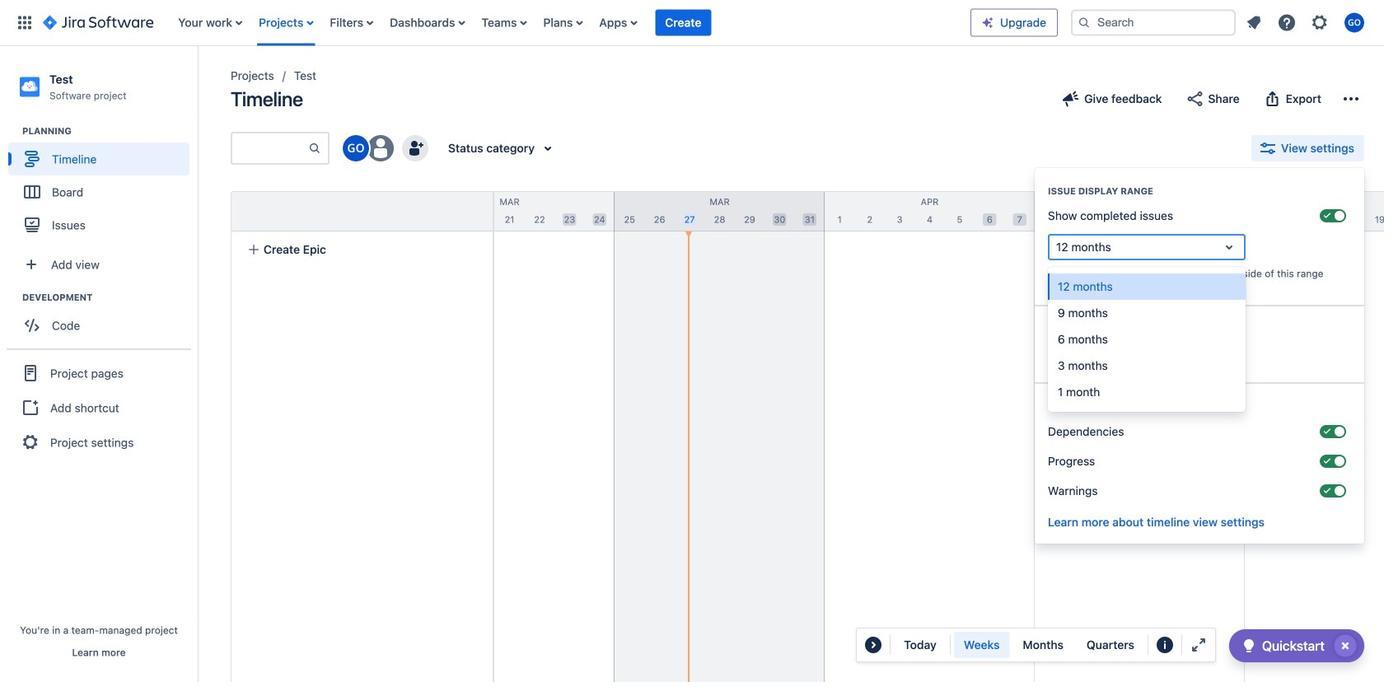 Task type: vqa. For each thing, say whether or not it's contained in the screenshot.
second column header from the left
yes



Task type: describe. For each thing, give the bounding box(es) containing it.
0 horizontal spatial list
[[170, 0, 971, 46]]

enter full screen image
[[1189, 635, 1209, 655]]

your profile and settings image
[[1345, 13, 1365, 33]]

export icon image
[[1263, 89, 1283, 109]]

open image
[[1220, 237, 1239, 257]]

1 column header from the left
[[194, 192, 405, 231]]

4 column header from the left
[[825, 192, 1035, 231]]

planning image
[[2, 121, 22, 141]]

issue display range group
[[1035, 168, 1365, 412]]

1 horizontal spatial list
[[1239, 8, 1375, 37]]

legend image
[[1155, 635, 1175, 655]]

row group inside timeline grid
[[231, 191, 493, 232]]

row inside timeline grid
[[232, 192, 493, 232]]

5 column header from the left
[[1035, 192, 1245, 231]]

help image
[[1277, 13, 1297, 33]]

add people image
[[405, 138, 425, 158]]

6 column header from the left
[[1245, 192, 1384, 231]]



Task type: locate. For each thing, give the bounding box(es) containing it.
search image
[[1078, 16, 1091, 29]]

row group
[[231, 191, 493, 232]]

visual details group
[[1035, 382, 1365, 514]]

check image
[[1239, 636, 1259, 656]]

Search timeline text field
[[232, 134, 308, 163]]

development image
[[2, 288, 22, 308]]

dismiss quickstart image
[[1333, 633, 1359, 659]]

banner
[[0, 0, 1384, 46]]

notifications image
[[1244, 13, 1264, 33]]

row
[[232, 192, 493, 232]]

list
[[170, 0, 971, 46], [1239, 8, 1375, 37]]

heading
[[22, 125, 197, 138], [1035, 185, 1365, 198], [22, 291, 197, 304], [1035, 400, 1365, 414]]

appswitcher icon image
[[15, 13, 35, 33]]

Search field
[[1071, 9, 1236, 36]]

sidebar element
[[0, 46, 198, 682]]

column header
[[194, 192, 405, 231], [405, 192, 615, 231], [615, 192, 825, 231], [825, 192, 1035, 231], [1035, 192, 1245, 231], [1245, 192, 1384, 231]]

2 column header from the left
[[405, 192, 615, 231]]

3 column header from the left
[[615, 192, 825, 231]]

timeline grid
[[194, 191, 1384, 682]]

sidebar navigation image
[[180, 66, 216, 99]]

settings image
[[1310, 13, 1330, 33]]

primary element
[[10, 0, 971, 46]]

jira software image
[[43, 13, 153, 33], [43, 13, 153, 33]]

None search field
[[1071, 9, 1236, 36]]

group
[[8, 125, 197, 247], [8, 291, 197, 347], [1035, 305, 1365, 382], [7, 349, 191, 466], [954, 632, 1145, 658]]

list item
[[655, 0, 711, 46]]



